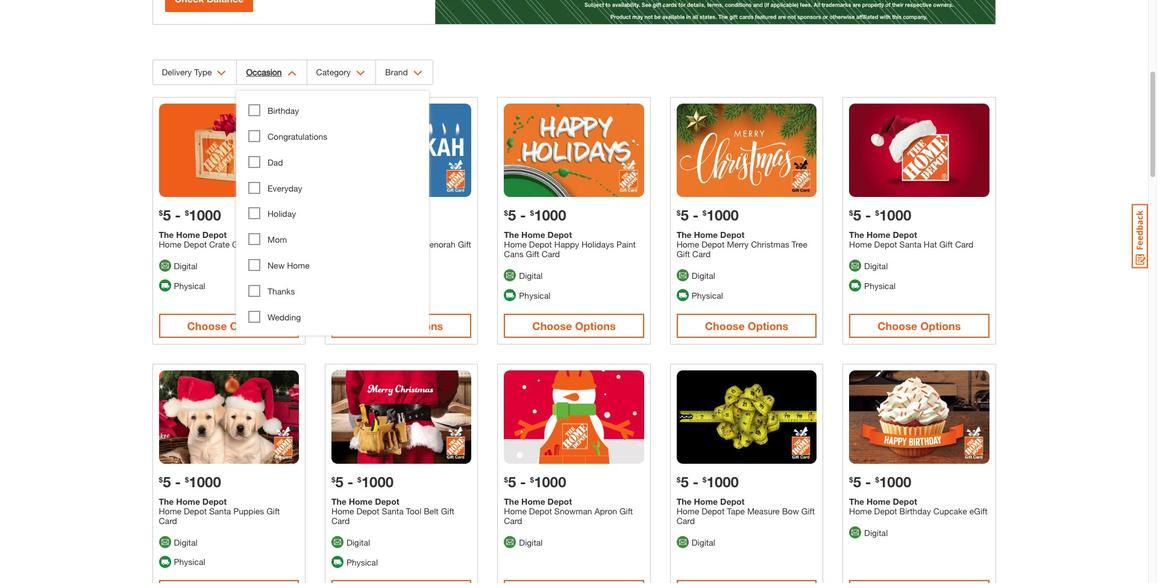 Task type: vqa. For each thing, say whether or not it's contained in the screenshot.
run
no



Task type: describe. For each thing, give the bounding box(es) containing it.
santa for puppies
[[209, 506, 231, 517]]

gift inside the home depot home depot crate gift card
[[232, 239, 246, 250]]

digital image for home depot merry christmas tree gift card
[[677, 270, 689, 282]]

5 for the home depot home depot santa tool belt gift card
[[336, 474, 344, 491]]

choose options for home depot hanukkah menorah gift card
[[360, 319, 443, 333]]

the home depot home depot santa puppies gift card
[[159, 497, 280, 526]]

- for the home depot home depot crate gift card
[[175, 207, 181, 224]]

the home depot home depot tape measure bow gift card
[[677, 497, 815, 526]]

the for home depot tape measure bow gift card
[[677, 497, 692, 507]]

1000 for apron
[[534, 474, 567, 491]]

brand link
[[376, 60, 433, 84]]

$ 5 - $ 1000 for the home depot home depot birthday cupcake egift
[[850, 474, 912, 491]]

5 for the home depot home depot crate gift card
[[163, 207, 171, 224]]

apron
[[595, 506, 618, 517]]

the for home depot santa hat gift card
[[850, 230, 865, 240]]

delivery type link
[[153, 60, 237, 84]]

depot inside home depot hanukkah menorah gift card
[[357, 239, 380, 250]]

everyday
[[268, 183, 302, 193]]

choose options button for home depot happy holidays paint cans gift card
[[504, 314, 644, 338]]

home depot santa puppies gift card image
[[159, 371, 299, 464]]

- for the home depot home depot happy holidays paint cans gift card
[[520, 207, 526, 224]]

home depot santa tool belt gift card image
[[332, 371, 472, 464]]

snowman
[[555, 506, 593, 517]]

1000 for holidays
[[534, 207, 567, 224]]

physical image for the home depot home depot merry christmas tree gift card
[[677, 290, 689, 302]]

choose options for home depot santa hat gift card
[[878, 319, 962, 333]]

physical for home depot happy holidays paint cans gift card
[[519, 290, 551, 301]]

home inside home depot hanukkah menorah gift card
[[332, 239, 354, 250]]

the for home depot merry christmas tree gift card
[[677, 230, 692, 240]]

1000 for christmas
[[707, 207, 739, 224]]

digital for the home depot home depot santa puppies gift card
[[174, 538, 198, 548]]

5 for the home depot home depot snowman apron gift card
[[508, 474, 516, 491]]

$ 5 - $ 1000 for the home depot home depot santa puppies gift card
[[159, 474, 221, 491]]

choose for home depot santa hat gift card
[[878, 319, 918, 333]]

home depot santa hat gift card image
[[850, 104, 990, 197]]

choose options for home depot happy holidays paint cans gift card
[[533, 319, 616, 333]]

gift inside the home depot home depot santa tool belt gift card
[[441, 506, 455, 517]]

physical image for the home depot home depot santa puppies gift card
[[159, 557, 171, 569]]

- for the home depot home depot merry christmas tree gift card
[[693, 207, 699, 224]]

physical for home depot crate gift card
[[174, 281, 205, 291]]

santa for hat
[[900, 239, 922, 250]]

1000 for cupcake
[[880, 474, 912, 491]]

home depot merry christmas tree gift card image
[[677, 104, 817, 197]]

birthday inside "the home depot home depot birthday cupcake egift"
[[900, 506, 932, 517]]

physical for home depot santa puppies gift card
[[174, 557, 205, 568]]

5 for the home depot home depot birthday cupcake egift
[[854, 474, 862, 491]]

choose for home depot hanukkah menorah gift card
[[360, 319, 400, 333]]

options for home depot happy holidays paint cans gift card
[[575, 319, 616, 333]]

home depot happy holidays paint cans gift card image
[[504, 104, 644, 197]]

choose options button for home depot merry christmas tree gift card
[[677, 314, 817, 338]]

card inside the home depot home depot crate gift card
[[248, 239, 266, 250]]

mom
[[268, 235, 287, 245]]

1000 for puppies
[[189, 474, 221, 491]]

gift inside the home depot home depot tape measure bow gift card
[[802, 506, 815, 517]]

the home depot home depot snowman apron gift card
[[504, 497, 633, 526]]

delivery type
[[162, 67, 212, 77]]

home depot hanukkah menorah gift card
[[332, 239, 472, 259]]

digital for the home depot home depot santa tool belt gift card
[[347, 538, 370, 548]]

hat
[[924, 239, 938, 250]]

physical image for the home depot home depot happy holidays paint cans gift card
[[504, 290, 516, 302]]

physical image for the home depot home depot crate gift card
[[159, 280, 171, 292]]

tool
[[406, 506, 422, 517]]

card inside the home depot home depot santa puppies gift card
[[159, 516, 177, 526]]

choose options for home depot crate gift card
[[187, 319, 271, 333]]

occasion link
[[237, 60, 307, 84]]

$ 5 - $ 1000 for the home depot home depot happy holidays paint cans gift card
[[504, 207, 567, 224]]

digital down "the home depot home depot birthday cupcake egift"
[[865, 528, 888, 538]]

$ 5 - $ 1000 for the home depot home depot santa hat gift card
[[850, 207, 912, 224]]

card inside "the home depot home depot happy holidays paint cans gift card"
[[542, 249, 560, 259]]

puppies
[[234, 506, 264, 517]]

the home depot home depot merry christmas tree gift card
[[677, 230, 808, 259]]

holiday
[[268, 209, 296, 219]]

new
[[268, 261, 285, 271]]

options for home depot crate gift card
[[230, 319, 271, 333]]

the home depot home depot santa tool belt gift card
[[332, 497, 455, 526]]

the for home depot happy holidays paint cans gift card
[[504, 230, 519, 240]]

home depot snowman apron gift card image
[[504, 371, 644, 464]]

gift inside "the home depot home depot happy holidays paint cans gift card"
[[526, 249, 540, 259]]

the home depot home depot crate gift card
[[159, 230, 266, 250]]

choose options button for home depot hanukkah menorah gift card
[[332, 314, 472, 338]]

category link
[[307, 60, 376, 84]]

crate
[[209, 239, 230, 250]]

5 for the home depot home depot merry christmas tree gift card
[[681, 207, 689, 224]]

card inside the home depot home depot santa tool belt gift card
[[332, 516, 350, 526]]

santa for tool
[[382, 506, 404, 517]]

congratulations
[[268, 131, 328, 142]]

home depot birthday cupcake egift image
[[850, 371, 990, 464]]

gift inside the home depot home depot santa hat gift card
[[940, 239, 953, 250]]

open arrow image for occasion
[[287, 71, 296, 76]]

the home depot home depot santa hat gift card
[[850, 230, 974, 250]]

card inside the home depot home depot santa hat gift card
[[956, 239, 974, 250]]

card inside the home depot home depot merry christmas tree gift card
[[693, 249, 711, 259]]

1000 for hat
[[880, 207, 912, 224]]

- for the home depot home depot santa puppies gift card
[[175, 474, 181, 491]]

tree
[[792, 239, 808, 250]]

$ 5 - $ 1000 for the home depot home depot snowman apron gift card
[[504, 474, 567, 491]]

5 for the home depot home depot tape measure bow gift card
[[681, 474, 689, 491]]



Task type: locate. For each thing, give the bounding box(es) containing it.
the for home depot crate gift card
[[159, 230, 174, 240]]

2 horizontal spatial physical image
[[677, 290, 689, 302]]

gift right crate
[[232, 239, 246, 250]]

3 choose options from the left
[[533, 319, 616, 333]]

santa left "puppies"
[[209, 506, 231, 517]]

dad
[[268, 157, 283, 167]]

type
[[194, 67, 212, 77]]

the home depot home depot happy holidays paint cans gift card
[[504, 230, 636, 259]]

$ 5 - $ 1000 up the home depot home depot snowman apron gift card on the bottom of page
[[504, 474, 567, 491]]

thanks
[[268, 286, 295, 297]]

- for the home depot home depot birthday cupcake egift
[[866, 474, 872, 491]]

5 choose from the left
[[878, 319, 918, 333]]

choose
[[187, 319, 227, 333], [360, 319, 400, 333], [533, 319, 572, 333], [705, 319, 745, 333], [878, 319, 918, 333]]

- up the home depot home depot crate gift card
[[175, 207, 181, 224]]

gift right apron
[[620, 506, 633, 517]]

2 horizontal spatial physical image
[[850, 280, 862, 292]]

5 choose options from the left
[[878, 319, 962, 333]]

santa left tool
[[382, 506, 404, 517]]

$ 5 - $ 1000 for the home depot home depot tape measure bow gift card
[[677, 474, 739, 491]]

gift left merry
[[677, 249, 690, 259]]

gift right bow
[[802, 506, 815, 517]]

cans
[[504, 249, 524, 259]]

open arrow image for delivery type
[[217, 71, 226, 76]]

- up the home depot home depot snowman apron gift card on the bottom of page
[[520, 474, 526, 491]]

0 horizontal spatial santa
[[209, 506, 231, 517]]

1000 for measure
[[707, 474, 739, 491]]

1000 up "the home depot home depot birthday cupcake egift"
[[880, 474, 912, 491]]

the inside the home depot home depot santa hat gift card
[[850, 230, 865, 240]]

physical image for the home depot home depot santa tool belt gift card
[[332, 557, 344, 569]]

santa inside the home depot home depot santa puppies gift card
[[209, 506, 231, 517]]

1 choose from the left
[[187, 319, 227, 333]]

1000 up the home depot home depot santa puppies gift card at bottom left
[[189, 474, 221, 491]]

the inside the home depot home depot tape measure bow gift card
[[677, 497, 692, 507]]

1 horizontal spatial physical image
[[332, 557, 344, 569]]

birthday
[[268, 105, 299, 116], [900, 506, 932, 517]]

egift
[[970, 506, 988, 517]]

gift inside the home depot home depot snowman apron gift card
[[620, 506, 633, 517]]

open arrow image right occasion
[[287, 71, 296, 76]]

choose options button for home depot crate gift card
[[159, 314, 299, 338]]

2 horizontal spatial santa
[[900, 239, 922, 250]]

1000 up the home depot home depot santa tool belt gift card
[[362, 474, 394, 491]]

santa
[[900, 239, 922, 250], [209, 506, 231, 517], [382, 506, 404, 517]]

1000 up the happy
[[534, 207, 567, 224]]

the inside the home depot home depot snowman apron gift card
[[504, 497, 519, 507]]

the inside the home depot home depot merry christmas tree gift card
[[677, 230, 692, 240]]

delivery
[[162, 67, 192, 77]]

digital down the home depot home depot snowman apron gift card on the bottom of page
[[519, 538, 543, 548]]

$ 5 - $ 1000 for the home depot home depot crate gift card
[[159, 207, 221, 224]]

birthday left cupcake
[[900, 506, 932, 517]]

open arrow image for category
[[356, 71, 365, 76]]

$ 5 - $ 1000
[[159, 207, 221, 224], [504, 207, 567, 224], [677, 207, 739, 224], [850, 207, 912, 224], [159, 474, 221, 491], [504, 474, 567, 491], [332, 474, 394, 491], [677, 474, 739, 491], [850, 474, 912, 491]]

4 choose from the left
[[705, 319, 745, 333]]

0 horizontal spatial birthday
[[268, 105, 299, 116]]

options for home depot merry christmas tree gift card
[[748, 319, 789, 333]]

gift right "puppies"
[[267, 506, 280, 517]]

card inside the home depot home depot tape measure bow gift card
[[677, 516, 695, 526]]

1000 up merry
[[707, 207, 739, 224]]

measure
[[748, 506, 780, 517]]

digital image for home depot happy holidays paint cans gift card
[[504, 270, 516, 282]]

physical image for the home depot home depot santa hat gift card
[[850, 280, 862, 292]]

- up the home depot home depot santa puppies gift card at bottom left
[[175, 474, 181, 491]]

digital
[[174, 261, 198, 271], [865, 261, 888, 271], [519, 271, 543, 281], [692, 271, 716, 281], [865, 528, 888, 538], [174, 538, 198, 548], [519, 538, 543, 548], [347, 538, 370, 548], [692, 538, 716, 548]]

occasion
[[246, 67, 282, 77]]

open arrow image inside category link
[[356, 71, 365, 76]]

gift
[[232, 239, 246, 250], [458, 239, 472, 250], [940, 239, 953, 250], [526, 249, 540, 259], [677, 249, 690, 259], [267, 506, 280, 517], [620, 506, 633, 517], [441, 506, 455, 517], [802, 506, 815, 517]]

card inside the home depot home depot snowman apron gift card
[[504, 516, 523, 526]]

open arrow image inside delivery type link
[[217, 71, 226, 76]]

santa inside the home depot home depot santa hat gift card
[[900, 239, 922, 250]]

open arrow image inside brand link
[[414, 71, 423, 76]]

$ 5 - $ 1000 up the home depot home depot santa tool belt gift card
[[332, 474, 394, 491]]

-
[[175, 207, 181, 224], [520, 207, 526, 224], [693, 207, 699, 224], [866, 207, 872, 224], [175, 474, 181, 491], [520, 474, 526, 491], [348, 474, 354, 491], [693, 474, 699, 491], [866, 474, 872, 491]]

choose for home depot merry christmas tree gift card
[[705, 319, 745, 333]]

merry
[[727, 239, 749, 250]]

- up the home depot home depot merry christmas tree gift card
[[693, 207, 699, 224]]

3 choose options button from the left
[[504, 314, 644, 338]]

santa inside the home depot home depot santa tool belt gift card
[[382, 506, 404, 517]]

physical for home depot santa hat gift card
[[865, 281, 896, 291]]

the for home depot snowman apron gift card
[[504, 497, 519, 507]]

holidays
[[582, 239, 615, 250]]

5 choose options button from the left
[[850, 314, 990, 338]]

$ 5 - $ 1000 for the home depot home depot merry christmas tree gift card
[[677, 207, 739, 224]]

options for home depot santa hat gift card
[[921, 319, 962, 333]]

1 horizontal spatial birthday
[[900, 506, 932, 517]]

christmas
[[751, 239, 790, 250]]

brand
[[385, 67, 408, 77]]

- up the home depot home depot santa tool belt gift card
[[348, 474, 354, 491]]

home
[[176, 230, 200, 240], [522, 230, 546, 240], [694, 230, 718, 240], [867, 230, 891, 240], [159, 239, 182, 250], [504, 239, 527, 250], [332, 239, 354, 250], [677, 239, 700, 250], [850, 239, 872, 250], [287, 261, 310, 271], [176, 497, 200, 507], [522, 497, 546, 507], [349, 497, 373, 507], [694, 497, 718, 507], [867, 497, 891, 507], [159, 506, 182, 517], [504, 506, 527, 517], [332, 506, 354, 517], [677, 506, 700, 517], [850, 506, 872, 517]]

digital for the home depot home depot crate gift card
[[174, 261, 198, 271]]

open arrow image right type
[[217, 71, 226, 76]]

1 choose options from the left
[[187, 319, 271, 333]]

gift inside home depot hanukkah menorah gift card
[[458, 239, 472, 250]]

digital image
[[159, 260, 171, 272], [850, 260, 862, 272], [504, 537, 516, 549], [677, 537, 689, 549]]

- for the home depot home depot santa hat gift card
[[866, 207, 872, 224]]

0 horizontal spatial physical image
[[159, 557, 171, 569]]

4 choose options button from the left
[[677, 314, 817, 338]]

the for home depot santa tool belt gift card
[[332, 497, 347, 507]]

open arrow image right category
[[356, 71, 365, 76]]

choose options
[[187, 319, 271, 333], [360, 319, 443, 333], [533, 319, 616, 333], [705, 319, 789, 333], [878, 319, 962, 333]]

physical
[[174, 281, 205, 291], [865, 281, 896, 291], [519, 290, 551, 301], [692, 290, 724, 301], [174, 557, 205, 568], [347, 557, 378, 568]]

belt
[[424, 506, 439, 517]]

$ 5 - $ 1000 up the home depot home depot crate gift card
[[159, 207, 221, 224]]

$ 5 - $ 1000 for the home depot home depot santa tool belt gift card
[[332, 474, 394, 491]]

digital image for home depot santa tool belt gift card
[[332, 537, 344, 549]]

- for the home depot home depot santa tool belt gift card
[[348, 474, 354, 491]]

5 for the home depot home depot santa puppies gift card
[[163, 474, 171, 491]]

1 horizontal spatial santa
[[382, 506, 404, 517]]

- up the home depot home depot tape measure bow gift card
[[693, 474, 699, 491]]

$ 5 - $ 1000 up the home depot home depot santa hat gift card
[[850, 207, 912, 224]]

$ 5 - $ 1000 up the home depot home depot santa puppies gift card at bottom left
[[159, 474, 221, 491]]

the home depot home depot birthday cupcake egift
[[850, 497, 988, 517]]

birthday up congratulations
[[268, 105, 299, 116]]

choose options for home depot merry christmas tree gift card
[[705, 319, 789, 333]]

1000 for gift
[[189, 207, 221, 224]]

1000 up the home depot home depot santa hat gift card
[[880, 207, 912, 224]]

gift right menorah
[[458, 239, 472, 250]]

options for home depot hanukkah menorah gift card
[[403, 319, 443, 333]]

physical for home depot santa tool belt gift card
[[347, 557, 378, 568]]

open arrow image for brand
[[414, 71, 423, 76]]

5 for the home depot home depot happy holidays paint cans gift card
[[508, 207, 516, 224]]

2 choose options button from the left
[[332, 314, 472, 338]]

physical image
[[159, 280, 171, 292], [850, 280, 862, 292], [504, 290, 516, 302]]

the inside "the home depot home depot birthday cupcake egift"
[[850, 497, 865, 507]]

digital down 'cans'
[[519, 271, 543, 281]]

new home
[[268, 261, 310, 271]]

3 open arrow image from the left
[[356, 71, 365, 76]]

digital image
[[504, 270, 516, 282], [677, 270, 689, 282], [850, 527, 862, 539], [159, 537, 171, 549], [332, 537, 344, 549]]

gift right 'cans'
[[526, 249, 540, 259]]

home depot crate gift card image
[[159, 104, 299, 197]]

$ 5 - $ 1000 up "the home depot home depot birthday cupcake egift"
[[850, 474, 912, 491]]

santa left "hat"
[[900, 239, 922, 250]]

digital image for home depot santa puppies gift card
[[159, 537, 171, 549]]

5
[[163, 207, 171, 224], [508, 207, 516, 224], [681, 207, 689, 224], [854, 207, 862, 224], [163, 474, 171, 491], [508, 474, 516, 491], [336, 474, 344, 491], [681, 474, 689, 491], [854, 474, 862, 491]]

1 vertical spatial birthday
[[900, 506, 932, 517]]

- up 'cans'
[[520, 207, 526, 224]]

1000
[[189, 207, 221, 224], [534, 207, 567, 224], [707, 207, 739, 224], [880, 207, 912, 224], [189, 474, 221, 491], [534, 474, 567, 491], [362, 474, 394, 491], [707, 474, 739, 491], [880, 474, 912, 491]]

3 options from the left
[[575, 319, 616, 333]]

category
[[316, 67, 351, 77]]

gift inside the home depot home depot santa puppies gift card
[[267, 506, 280, 517]]

0 horizontal spatial physical image
[[159, 280, 171, 292]]

1000 up the home depot home depot snowman apron gift card on the bottom of page
[[534, 474, 567, 491]]

options
[[230, 319, 271, 333], [403, 319, 443, 333], [575, 319, 616, 333], [748, 319, 789, 333], [921, 319, 962, 333]]

gift inside the home depot home depot merry christmas tree gift card
[[677, 249, 690, 259]]

open arrow image right brand
[[414, 71, 423, 76]]

- for the home depot home depot snowman apron gift card
[[520, 474, 526, 491]]

2 choose options from the left
[[360, 319, 443, 333]]

hanukkah
[[382, 239, 420, 250]]

5 options from the left
[[921, 319, 962, 333]]

gift right "hat"
[[940, 239, 953, 250]]

the inside the home depot home depot santa tool belt gift card
[[332, 497, 347, 507]]

the inside "the home depot home depot happy holidays paint cans gift card"
[[504, 230, 519, 240]]

1000 for tool
[[362, 474, 394, 491]]

2 open arrow image from the left
[[287, 71, 296, 76]]

card
[[248, 239, 266, 250], [956, 239, 974, 250], [542, 249, 560, 259], [332, 249, 350, 259], [693, 249, 711, 259], [159, 516, 177, 526], [504, 516, 523, 526], [332, 516, 350, 526], [677, 516, 695, 526]]

$ 5 - $ 1000 up the happy
[[504, 207, 567, 224]]

paint
[[617, 239, 636, 250]]

home depot tape measure bow gift card image
[[677, 371, 817, 464]]

depot
[[203, 230, 227, 240], [548, 230, 572, 240], [721, 230, 745, 240], [893, 230, 918, 240], [184, 239, 207, 250], [529, 239, 552, 250], [357, 239, 380, 250], [702, 239, 725, 250], [875, 239, 898, 250], [203, 497, 227, 507], [548, 497, 572, 507], [375, 497, 400, 507], [721, 497, 745, 507], [893, 497, 918, 507], [184, 506, 207, 517], [529, 506, 552, 517], [357, 506, 380, 517], [702, 506, 725, 517], [875, 506, 898, 517]]

happy
[[555, 239, 580, 250]]

digital for the home depot home depot merry christmas tree gift card
[[692, 271, 716, 281]]

2 choose from the left
[[360, 319, 400, 333]]

the
[[159, 230, 174, 240], [504, 230, 519, 240], [677, 230, 692, 240], [850, 230, 865, 240], [159, 497, 174, 507], [504, 497, 519, 507], [332, 497, 347, 507], [677, 497, 692, 507], [850, 497, 865, 507]]

cupcake
[[934, 506, 968, 517]]

digital down the home depot home depot santa puppies gift card at bottom left
[[174, 538, 198, 548]]

- up "the home depot home depot birthday cupcake egift"
[[866, 474, 872, 491]]

image for give the gift of doing image
[[436, 0, 996, 24]]

4 options from the left
[[748, 319, 789, 333]]

digital for the home depot home depot happy holidays paint cans gift card
[[519, 271, 543, 281]]

open arrow image
[[217, 71, 226, 76], [287, 71, 296, 76], [356, 71, 365, 76], [414, 71, 423, 76]]

physical image
[[677, 290, 689, 302], [159, 557, 171, 569], [332, 557, 344, 569]]

the for home depot birthday cupcake egift
[[850, 497, 865, 507]]

0 vertical spatial birthday
[[268, 105, 299, 116]]

the for home depot santa puppies gift card
[[159, 497, 174, 507]]

physical for home depot merry christmas tree gift card
[[692, 290, 724, 301]]

4 choose options from the left
[[705, 319, 789, 333]]

choose for home depot crate gift card
[[187, 319, 227, 333]]

5 for the home depot home depot santa hat gift card
[[854, 207, 862, 224]]

4 open arrow image from the left
[[414, 71, 423, 76]]

digital down the home depot home depot tape measure bow gift card
[[692, 538, 716, 548]]

choose options button for home depot santa hat gift card
[[850, 314, 990, 338]]

3 choose from the left
[[533, 319, 572, 333]]

bow
[[783, 506, 800, 517]]

tape
[[727, 506, 745, 517]]

- up the home depot home depot santa hat gift card
[[866, 207, 872, 224]]

$ 5 - $ 1000 up merry
[[677, 207, 739, 224]]

1000 up tape
[[707, 474, 739, 491]]

digital down the home depot home depot crate gift card
[[174, 261, 198, 271]]

the inside the home depot home depot crate gift card
[[159, 230, 174, 240]]

1 options from the left
[[230, 319, 271, 333]]

- for the home depot home depot tape measure bow gift card
[[693, 474, 699, 491]]

digital down the home depot home depot merry christmas tree gift card
[[692, 271, 716, 281]]

digital down the home depot home depot santa tool belt gift card
[[347, 538, 370, 548]]

digital for the home depot home depot santa hat gift card
[[865, 261, 888, 271]]

choose for home depot happy holidays paint cans gift card
[[533, 319, 572, 333]]

1 choose options button from the left
[[159, 314, 299, 338]]

1 open arrow image from the left
[[217, 71, 226, 76]]

choose options button
[[159, 314, 299, 338], [332, 314, 472, 338], [504, 314, 644, 338], [677, 314, 817, 338], [850, 314, 990, 338]]

1000 up the home depot home depot crate gift card
[[189, 207, 221, 224]]

gift right belt
[[441, 506, 455, 517]]

1 horizontal spatial physical image
[[504, 290, 516, 302]]

$ 5 - $ 1000 up tape
[[677, 474, 739, 491]]

card inside home depot hanukkah menorah gift card
[[332, 249, 350, 259]]

$
[[159, 209, 163, 218], [185, 209, 189, 218], [504, 209, 508, 218], [530, 209, 534, 218], [677, 209, 681, 218], [703, 209, 707, 218], [850, 209, 854, 218], [876, 209, 880, 218], [159, 476, 163, 485], [185, 476, 189, 485], [504, 476, 508, 485], [530, 476, 534, 485], [332, 476, 336, 485], [358, 476, 362, 485], [677, 476, 681, 485], [703, 476, 707, 485], [850, 476, 854, 485], [876, 476, 880, 485]]

open arrow image inside occasion link
[[287, 71, 296, 76]]

feedback link image
[[1133, 204, 1149, 269]]

wedding
[[268, 312, 301, 323]]

menorah
[[422, 239, 456, 250]]

2 options from the left
[[403, 319, 443, 333]]

the inside the home depot home depot santa puppies gift card
[[159, 497, 174, 507]]

digital down the home depot home depot santa hat gift card
[[865, 261, 888, 271]]

home depot hanukkah menorah gift card image
[[332, 104, 472, 197]]



